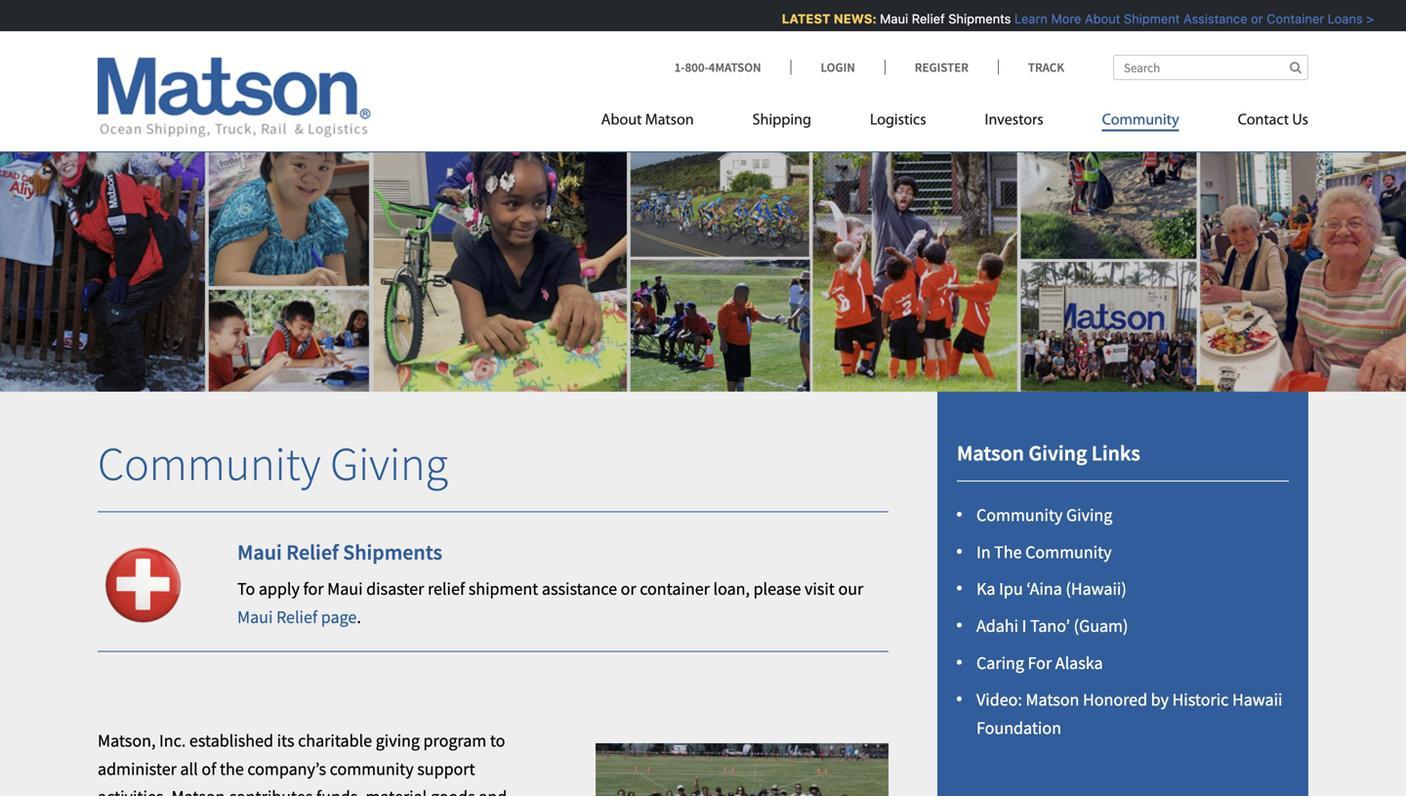 Task type: describe. For each thing, give the bounding box(es) containing it.
assistance
[[1179, 11, 1243, 26]]

visit
[[805, 578, 835, 600]]

>
[[1362, 11, 1370, 26]]

the
[[220, 758, 244, 780]]

latest
[[777, 11, 826, 26]]

all
[[180, 758, 198, 780]]

matson up community giving link
[[958, 439, 1025, 466]]

shipping link
[[724, 103, 841, 143]]

learn
[[1010, 11, 1043, 26]]

contact us link
[[1209, 103, 1309, 143]]

contributes
[[229, 786, 313, 796]]

honored
[[1084, 689, 1148, 711]]

goods
[[431, 786, 476, 796]]

program
[[424, 730, 487, 752]]

login
[[821, 59, 856, 75]]

video: matson honored by historic hawaii foundation
[[977, 689, 1283, 739]]

us
[[1293, 113, 1309, 128]]

to
[[237, 578, 255, 600]]

caring for alaska link
[[977, 652, 1104, 674]]

in the community
[[977, 541, 1112, 563]]

its
[[277, 730, 295, 752]]

ka
[[977, 578, 996, 600]]

.
[[357, 606, 361, 628]]

1 horizontal spatial shipments
[[944, 11, 1006, 26]]

contact
[[1239, 113, 1290, 128]]

loan,
[[714, 578, 750, 600]]

i
[[1023, 615, 1027, 637]]

matson giving links section
[[914, 392, 1334, 796]]

(guam)
[[1074, 615, 1129, 637]]

shipment
[[1119, 11, 1176, 26]]

in
[[977, 541, 991, 563]]

matson inside "link"
[[646, 113, 694, 128]]

register
[[915, 59, 969, 75]]

login link
[[791, 59, 885, 75]]

company's
[[248, 758, 326, 780]]

container
[[640, 578, 710, 600]]

maui right news:
[[875, 11, 904, 26]]

about inside about matson "link"
[[601, 113, 642, 128]]

maui down to on the bottom left
[[237, 606, 273, 628]]

register link
[[885, 59, 998, 75]]

shipment
[[469, 578, 539, 600]]

page
[[321, 606, 357, 628]]

blue matson logo with ocean, shipping, truck, rail and logistics written beneath it. image
[[98, 58, 371, 138]]

community link
[[1073, 103, 1209, 143]]

1 horizontal spatial or
[[1246, 11, 1259, 26]]

or inside to apply for maui disaster relief shipment assistance or container loan, please visit our maui relief page .
[[621, 578, 637, 600]]

video:
[[977, 689, 1023, 711]]

contact us
[[1239, 113, 1309, 128]]

matson foundation giving image
[[0, 121, 1407, 392]]

maui up to on the bottom left
[[237, 539, 282, 566]]

maui relief page link
[[237, 606, 357, 628]]

established
[[189, 730, 274, 752]]

search image
[[1291, 61, 1302, 74]]

of
[[202, 758, 216, 780]]

(hawaii)
[[1066, 578, 1127, 600]]

learn more about shipment assistance or container loans > link
[[1010, 11, 1370, 26]]

red circle with white cross in the middle image
[[98, 540, 189, 631]]

matson giving links
[[958, 439, 1141, 466]]

to apply for maui disaster relief shipment assistance or container loan, please visit our maui relief page .
[[237, 578, 864, 628]]

1-
[[675, 59, 685, 75]]

assistance
[[542, 578, 618, 600]]

ka ipu 'aina (hawaii)
[[977, 578, 1127, 600]]

4matson
[[709, 59, 762, 75]]

matson, inc. established its charitable giving program to administer all of the company's community support activities. matson contributes funds, material goods a
[[98, 730, 525, 796]]

track link
[[998, 59, 1065, 75]]

activities.
[[98, 786, 168, 796]]

latest news: maui relief shipments learn more about shipment assistance or container loans >
[[777, 11, 1370, 26]]

caring for alaska
[[977, 652, 1104, 674]]



Task type: vqa. For each thing, say whether or not it's contained in the screenshot.
the top About
yes



Task type: locate. For each thing, give the bounding box(es) containing it.
inc.
[[159, 730, 186, 752]]

community inside top menu navigation
[[1103, 113, 1180, 128]]

container
[[1262, 11, 1320, 26]]

shipping
[[753, 113, 812, 128]]

logistics
[[871, 113, 927, 128]]

0 horizontal spatial shipments
[[343, 539, 443, 566]]

in the community link
[[977, 541, 1112, 563]]

matson down the for
[[1026, 689, 1080, 711]]

giving
[[376, 730, 420, 752]]

support
[[417, 758, 475, 780]]

more
[[1047, 11, 1077, 26]]

matson inside 'matson, inc. established its charitable giving program to administer all of the company's community support activities. matson contributes funds, material goods a'
[[171, 786, 225, 796]]

loans
[[1323, 11, 1358, 26]]

0 horizontal spatial community giving
[[98, 434, 448, 493]]

'aina
[[1027, 578, 1063, 600]]

video: matson honored by historic hawaii foundation link
[[977, 689, 1283, 739]]

1 vertical spatial about
[[601, 113, 642, 128]]

caring
[[977, 652, 1025, 674]]

disaster
[[367, 578, 424, 600]]

0 horizontal spatial about
[[601, 113, 642, 128]]

community
[[330, 758, 414, 780]]

ka ipu 'aina (hawaii) link
[[977, 578, 1127, 600]]

matson,
[[98, 730, 156, 752]]

material
[[366, 786, 427, 796]]

0 vertical spatial or
[[1246, 11, 1259, 26]]

1 vertical spatial relief
[[286, 539, 339, 566]]

maui relief shipments
[[237, 539, 443, 566]]

relief
[[907, 11, 940, 26], [286, 539, 339, 566], [276, 606, 318, 628]]

1 horizontal spatial community giving
[[977, 504, 1113, 526]]

community
[[1103, 113, 1180, 128], [98, 434, 321, 493], [977, 504, 1063, 526], [1026, 541, 1112, 563]]

adahi i tano' (guam)
[[977, 615, 1129, 637]]

None search field
[[1114, 55, 1309, 80]]

matson down all
[[171, 786, 225, 796]]

alaska
[[1056, 652, 1104, 674]]

logistics link
[[841, 103, 956, 143]]

investors link
[[956, 103, 1073, 143]]

relief up register link
[[907, 11, 940, 26]]

track
[[1029, 59, 1065, 75]]

adahi i tano' (guam) link
[[977, 615, 1129, 637]]

relief up for
[[286, 539, 339, 566]]

about matson link
[[601, 103, 724, 143]]

2 vertical spatial relief
[[276, 606, 318, 628]]

relief inside to apply for maui disaster relief shipment assistance or container loan, please visit our maui relief page .
[[276, 606, 318, 628]]

for
[[1028, 652, 1052, 674]]

adahi
[[977, 615, 1019, 637]]

links
[[1092, 439, 1141, 466]]

1 vertical spatial or
[[621, 578, 637, 600]]

relief down for
[[276, 606, 318, 628]]

about matson
[[601, 113, 694, 128]]

maui up page
[[327, 578, 363, 600]]

historic
[[1173, 689, 1230, 711]]

maui
[[875, 11, 904, 26], [237, 539, 282, 566], [327, 578, 363, 600], [237, 606, 273, 628]]

shipments up disaster
[[343, 539, 443, 566]]

0 vertical spatial about
[[1080, 11, 1116, 26]]

hawaii
[[1233, 689, 1283, 711]]

top menu navigation
[[601, 103, 1309, 143]]

community giving link
[[977, 504, 1113, 526]]

ipu
[[1000, 578, 1024, 600]]

0 vertical spatial relief
[[907, 11, 940, 26]]

1 vertical spatial shipments
[[343, 539, 443, 566]]

tano'
[[1031, 615, 1071, 637]]

for
[[303, 578, 324, 600]]

or
[[1246, 11, 1259, 26], [621, 578, 637, 600]]

foundation
[[977, 717, 1062, 739]]

0 vertical spatial community giving
[[98, 434, 448, 493]]

1 horizontal spatial about
[[1080, 11, 1116, 26]]

matson at special olympics hawaii 2016 image
[[596, 744, 889, 796]]

Search search field
[[1114, 55, 1309, 80]]

our
[[839, 578, 864, 600]]

community giving
[[98, 434, 448, 493], [977, 504, 1113, 526]]

800-
[[685, 59, 709, 75]]

administer
[[98, 758, 177, 780]]

apply
[[259, 578, 300, 600]]

funds,
[[316, 786, 362, 796]]

news:
[[829, 11, 872, 26]]

to
[[490, 730, 506, 752]]

1-800-4matson link
[[675, 59, 791, 75]]

about
[[1080, 11, 1116, 26], [601, 113, 642, 128]]

matson
[[646, 113, 694, 128], [958, 439, 1025, 466], [1026, 689, 1080, 711], [171, 786, 225, 796]]

matson down 1-
[[646, 113, 694, 128]]

community giving inside matson giving links section
[[977, 504, 1113, 526]]

shipments left learn
[[944, 11, 1006, 26]]

by
[[1152, 689, 1170, 711]]

investors
[[985, 113, 1044, 128]]

shipments
[[944, 11, 1006, 26], [343, 539, 443, 566]]

the
[[995, 541, 1023, 563]]

1-800-4matson
[[675, 59, 762, 75]]

1 vertical spatial community giving
[[977, 504, 1113, 526]]

matson inside video: matson honored by historic hawaii foundation
[[1026, 689, 1080, 711]]

0 vertical spatial shipments
[[944, 11, 1006, 26]]

0 horizontal spatial or
[[621, 578, 637, 600]]

please
[[754, 578, 802, 600]]

relief
[[428, 578, 465, 600]]



